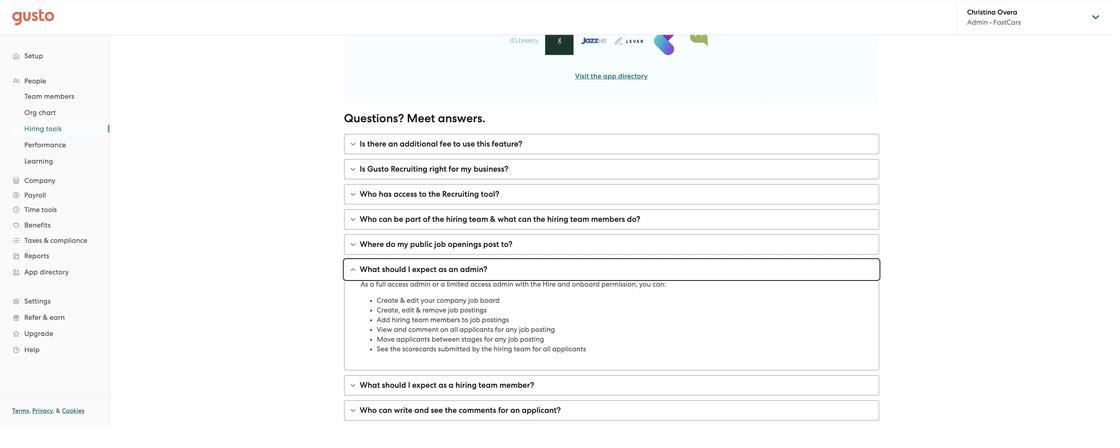 Task type: vqa. For each thing, say whether or not it's contained in the screenshot.
payroll's 22
no



Task type: describe. For each thing, give the bounding box(es) containing it.
feature?
[[492, 139, 523, 149]]

0 horizontal spatial to
[[419, 190, 427, 199]]

upgrade
[[24, 330, 53, 338]]

1 vertical spatial any
[[495, 336, 507, 344]]

time tools
[[24, 206, 57, 214]]

comment
[[409, 326, 439, 334]]

see
[[431, 406, 443, 416]]

the right the of at the bottom of the page
[[432, 215, 444, 224]]

an inside dropdown button
[[510, 406, 520, 416]]

permission,
[[602, 281, 638, 289]]

team down who has access to the recruiting tool? dropdown button
[[570, 215, 590, 224]]

1 vertical spatial postings
[[482, 316, 509, 324]]

privacy
[[32, 408, 53, 415]]

privacy link
[[32, 408, 53, 415]]

cookies button
[[62, 407, 84, 416]]

& right create
[[400, 297, 405, 305]]

app directory
[[24, 268, 69, 277]]

is there an additional fee to use this feature?
[[360, 139, 523, 149]]

of
[[423, 215, 430, 224]]

be
[[394, 215, 403, 224]]

and inside dropdown button
[[415, 406, 429, 416]]

1 admin from the left
[[410, 281, 431, 289]]

who has access to the recruiting tool? button
[[344, 185, 879, 204]]

and inside create & edit your company job board create, edit & remove job postings add hiring team members to job postings view and comment on all applicants for any job posting move applicants between stages for any job posting see the scorecards submitted by the hiring team for all applicants
[[394, 326, 407, 334]]

tool?
[[481, 190, 500, 199]]

taxes & compliance
[[24, 237, 87, 245]]

board
[[480, 297, 500, 305]]

part
[[405, 215, 421, 224]]

business?
[[474, 165, 509, 174]]

is for is gusto recruiting right for my business?
[[360, 165, 365, 174]]

help link
[[8, 343, 101, 358]]

for inside dropdown button
[[449, 165, 459, 174]]

where do my public job openings post to?
[[360, 240, 513, 249]]

who for who can write and see the comments for an applicant?
[[360, 406, 377, 416]]

there
[[367, 139, 387, 149]]

who for who can be part of the hiring team & what can the hiring team members do?
[[360, 215, 377, 224]]

0 vertical spatial to
[[453, 139, 461, 149]]

team down tool?
[[469, 215, 488, 224]]

the down is gusto recruiting right for my business?
[[429, 190, 441, 199]]

openings
[[448, 240, 482, 249]]

app
[[24, 268, 38, 277]]

1 vertical spatial posting
[[520, 336, 544, 344]]

team up 'comments'
[[479, 381, 498, 390]]

team up member? on the bottom left of page
[[514, 345, 531, 354]]

overa
[[998, 8, 1018, 17]]

taxes
[[24, 237, 42, 245]]

is there an additional fee to use this feature? button
[[344, 135, 879, 154]]

0 vertical spatial all
[[450, 326, 458, 334]]

setup link
[[8, 49, 101, 63]]

benefits
[[24, 221, 51, 229]]

directory inside the gusto navigation element
[[40, 268, 69, 277]]

tools for time tools
[[41, 206, 57, 214]]

my inside dropdown button
[[461, 165, 472, 174]]

comments
[[459, 406, 496, 416]]

what should i expect as an admin? button
[[344, 260, 879, 280]]

refer & earn
[[24, 314, 65, 322]]

who can write and see the comments for an applicant? button
[[344, 401, 879, 421]]

move
[[377, 336, 395, 344]]

0 vertical spatial postings
[[460, 307, 487, 315]]

an inside dropdown button
[[388, 139, 398, 149]]

1 vertical spatial all
[[543, 345, 551, 354]]

what should i expect as a hiring team member?
[[360, 381, 534, 390]]

& left what
[[490, 215, 496, 224]]

refer & earn link
[[8, 311, 101, 325]]

the right see
[[390, 345, 401, 354]]

where
[[360, 240, 384, 249]]

additional
[[400, 139, 438, 149]]

fee
[[440, 139, 451, 149]]

payroll button
[[8, 188, 101, 203]]

create,
[[377, 307, 400, 315]]

with
[[515, 281, 529, 289]]

you
[[639, 281, 651, 289]]

admin
[[967, 18, 988, 26]]

hire
[[543, 281, 556, 289]]

benefits link
[[8, 218, 101, 233]]

org chart link
[[15, 105, 101, 120]]

reports link
[[8, 249, 101, 264]]

team members
[[24, 92, 74, 101]]

full
[[376, 281, 386, 289]]

a inside what should i expect as a hiring team member? dropdown button
[[449, 381, 454, 390]]

list containing people
[[0, 74, 109, 358]]

applicant?
[[522, 406, 561, 416]]

hiring
[[24, 125, 44, 133]]

can for who can write and see the comments for an applicant?
[[379, 406, 392, 416]]

0 vertical spatial edit
[[407, 297, 419, 305]]

members inside who can be part of the hiring team & what can the hiring team members do? dropdown button
[[591, 215, 625, 224]]

0 horizontal spatial a
[[370, 281, 374, 289]]

right
[[429, 165, 447, 174]]

access right full
[[388, 281, 408, 289]]

questions?
[[344, 112, 404, 126]]

people button
[[8, 74, 101, 88]]

should for what should i expect as a hiring team member?
[[382, 381, 406, 390]]

0 vertical spatial applicants
[[460, 326, 493, 334]]

members inside create & edit your company job board create, edit & remove job postings add hiring team members to job postings view and comment on all applicants for any job posting move applicants between stages for any job posting see the scorecards submitted by the hiring team for all applicants
[[430, 316, 460, 324]]

learning
[[24, 157, 53, 165]]

christina overa admin • fastcars
[[967, 8, 1021, 26]]

expect for a
[[412, 381, 437, 390]]

an inside dropdown button
[[449, 265, 458, 275]]

what for what should i expect as a hiring team member?
[[360, 381, 380, 390]]

help
[[24, 346, 40, 354]]

company button
[[8, 174, 101, 188]]

earn
[[50, 314, 65, 322]]

& left earn
[[43, 314, 48, 322]]

what should i expect as an admin?
[[360, 265, 488, 275]]

terms
[[12, 408, 29, 415]]

onboard
[[572, 281, 600, 289]]

is for is there an additional fee to use this feature?
[[360, 139, 365, 149]]

as
[[361, 281, 368, 289]]

1 , from the left
[[29, 408, 31, 415]]

team
[[24, 92, 42, 101]]

to?
[[501, 240, 513, 249]]

recruiting inside dropdown button
[[391, 165, 428, 174]]

who has access to the recruiting tool?
[[360, 190, 500, 199]]

admin?
[[460, 265, 488, 275]]

this
[[477, 139, 490, 149]]

app
[[603, 72, 617, 81]]

terms link
[[12, 408, 29, 415]]

app directory link
[[8, 265, 101, 280]]

gusto
[[367, 165, 389, 174]]

job inside "dropdown button"
[[434, 240, 446, 249]]



Task type: locate. For each thing, give the bounding box(es) containing it.
should up full
[[382, 265, 406, 275]]

gusto navigation element
[[0, 35, 109, 371]]

1 horizontal spatial applicants
[[460, 326, 493, 334]]

2 who from the top
[[360, 215, 377, 224]]

recruiting left tool?
[[442, 190, 479, 199]]

0 horizontal spatial an
[[388, 139, 398, 149]]

applicants
[[460, 326, 493, 334], [396, 336, 430, 344], [552, 345, 586, 354]]

people
[[24, 77, 46, 85]]

what inside what should i expect as a hiring team member? dropdown button
[[360, 381, 380, 390]]

0 vertical spatial members
[[44, 92, 74, 101]]

2 vertical spatial who
[[360, 406, 377, 416]]

what
[[498, 215, 517, 224]]

0 vertical spatial as
[[439, 265, 447, 275]]

0 horizontal spatial admin
[[410, 281, 431, 289]]

for
[[449, 165, 459, 174], [495, 326, 504, 334], [484, 336, 493, 344], [532, 345, 541, 354], [498, 406, 509, 416]]

access down 'admin?'
[[470, 281, 491, 289]]

2 should from the top
[[382, 381, 406, 390]]

a right as
[[370, 281, 374, 289]]

0 horizontal spatial applicants
[[396, 336, 430, 344]]

2 vertical spatial members
[[430, 316, 460, 324]]

1 vertical spatial tools
[[41, 206, 57, 214]]

setup
[[24, 52, 43, 60]]

the right 'see'
[[445, 406, 457, 416]]

who left the write at bottom left
[[360, 406, 377, 416]]

the inside dropdown button
[[445, 406, 457, 416]]

an up limited
[[449, 265, 458, 275]]

can left be
[[379, 215, 392, 224]]

1 expect from the top
[[412, 265, 437, 275]]

0 horizontal spatial all
[[450, 326, 458, 334]]

as up or
[[439, 265, 447, 275]]

1 horizontal spatial to
[[453, 139, 461, 149]]

, left cookies in the left of the page
[[53, 408, 54, 415]]

settings
[[24, 298, 51, 306]]

who left has at the left of page
[[360, 190, 377, 199]]

who inside dropdown button
[[360, 406, 377, 416]]

is left there
[[360, 139, 365, 149]]

0 horizontal spatial directory
[[40, 268, 69, 277]]

should up the write at bottom left
[[382, 381, 406, 390]]

to inside create & edit your company job board create, edit & remove job postings add hiring team members to job postings view and comment on all applicants for any job posting move applicants between stages for any job posting see the scorecards submitted by the hiring team for all applicants
[[462, 316, 469, 324]]

i for an
[[408, 265, 410, 275]]

and right view
[[394, 326, 407, 334]]

2 horizontal spatial a
[[449, 381, 454, 390]]

a up who can write and see the comments for an applicant?
[[449, 381, 454, 390]]

as up 'see'
[[439, 381, 447, 390]]

as a full access admin or a limited access admin with the hire and onboard permission, you can:
[[361, 281, 666, 289]]

i
[[408, 265, 410, 275], [408, 381, 410, 390]]

my
[[461, 165, 472, 174], [397, 240, 408, 249]]

2 expect from the top
[[412, 381, 437, 390]]

public
[[410, 240, 433, 249]]

1 horizontal spatial and
[[415, 406, 429, 416]]

is inside dropdown button
[[360, 165, 365, 174]]

1 horizontal spatial members
[[430, 316, 460, 324]]

1 horizontal spatial my
[[461, 165, 472, 174]]

reports
[[24, 252, 49, 260]]

learning link
[[15, 154, 101, 169]]

chart
[[39, 109, 56, 117]]

directory right the app
[[618, 72, 648, 81]]

can right what
[[518, 215, 532, 224]]

what up as
[[360, 265, 380, 275]]

2 vertical spatial and
[[415, 406, 429, 416]]

terms , privacy , & cookies
[[12, 408, 84, 415]]

2 horizontal spatial applicants
[[552, 345, 586, 354]]

to
[[453, 139, 461, 149], [419, 190, 427, 199], [462, 316, 469, 324]]

visit the app directory
[[575, 72, 648, 81]]

on
[[440, 326, 449, 334]]

see
[[377, 345, 389, 354]]

0 horizontal spatial ,
[[29, 408, 31, 415]]

0 vertical spatial recruiting
[[391, 165, 428, 174]]

settings link
[[8, 294, 101, 309]]

1 vertical spatial expect
[[412, 381, 437, 390]]

2 as from the top
[[439, 381, 447, 390]]

tools inside "time tools" 'dropdown button'
[[41, 206, 57, 214]]

2 horizontal spatial an
[[510, 406, 520, 416]]

my left business?
[[461, 165, 472, 174]]

2 vertical spatial to
[[462, 316, 469, 324]]

write
[[394, 406, 413, 416]]

performance link
[[15, 138, 101, 152]]

is left gusto at the top of page
[[360, 165, 365, 174]]

0 vertical spatial any
[[506, 326, 518, 334]]

who can be part of the hiring team & what can the hiring team members do?
[[360, 215, 641, 224]]

expect
[[412, 265, 437, 275], [412, 381, 437, 390]]

team members link
[[15, 89, 101, 104]]

i for a
[[408, 381, 410, 390]]

do
[[386, 240, 396, 249]]

the
[[591, 72, 602, 81], [429, 190, 441, 199], [432, 215, 444, 224], [534, 215, 545, 224], [531, 281, 541, 289], [390, 345, 401, 354], [482, 345, 492, 354], [445, 406, 457, 416]]

the left hire
[[531, 281, 541, 289]]

can inside who can write and see the comments for an applicant? dropdown button
[[379, 406, 392, 416]]

and
[[558, 281, 570, 289], [394, 326, 407, 334], [415, 406, 429, 416]]

0 vertical spatial expect
[[412, 265, 437, 275]]

meet
[[407, 112, 435, 126]]

expect up or
[[412, 265, 437, 275]]

recruiting
[[391, 165, 428, 174], [442, 190, 479, 199]]

1 horizontal spatial all
[[543, 345, 551, 354]]

&
[[490, 215, 496, 224], [44, 237, 49, 245], [400, 297, 405, 305], [416, 307, 421, 315], [43, 314, 48, 322], [56, 408, 60, 415]]

org
[[24, 109, 37, 117]]

tools down 'org chart' link
[[46, 125, 62, 133]]

can left the write at bottom left
[[379, 406, 392, 416]]

posting
[[531, 326, 555, 334], [520, 336, 544, 344]]

2 , from the left
[[53, 408, 54, 415]]

0 vertical spatial tools
[[46, 125, 62, 133]]

to right "fee"
[[453, 139, 461, 149]]

tools for hiring tools
[[46, 125, 62, 133]]

1 horizontal spatial admin
[[493, 281, 514, 289]]

1 who from the top
[[360, 190, 377, 199]]

members inside team members link
[[44, 92, 74, 101]]

between
[[432, 336, 460, 344]]

3 who from the top
[[360, 406, 377, 416]]

has
[[379, 190, 392, 199]]

can for who can be part of the hiring team & what can the hiring team members do?
[[379, 215, 392, 224]]

questions? meet answers.
[[344, 112, 486, 126]]

answers.
[[438, 112, 486, 126]]

company
[[24, 177, 55, 185]]

the right by
[[482, 345, 492, 354]]

who can write and see the comments for an applicant?
[[360, 406, 561, 416]]

1 i from the top
[[408, 265, 410, 275]]

2 horizontal spatial to
[[462, 316, 469, 324]]

a
[[370, 281, 374, 289], [441, 281, 445, 289], [449, 381, 454, 390]]

hiring tools link
[[15, 122, 101, 136]]

time
[[24, 206, 40, 214]]

1 vertical spatial who
[[360, 215, 377, 224]]

1 vertical spatial an
[[449, 265, 458, 275]]

1 vertical spatial applicants
[[396, 336, 430, 344]]

fastcars
[[994, 18, 1021, 26]]

as for a
[[439, 381, 447, 390]]

1 vertical spatial i
[[408, 381, 410, 390]]

members up on
[[430, 316, 460, 324]]

company
[[437, 297, 467, 305]]

0 vertical spatial who
[[360, 190, 377, 199]]

the right what
[[534, 215, 545, 224]]

0 horizontal spatial recruiting
[[391, 165, 428, 174]]

post
[[483, 240, 499, 249]]

2 is from the top
[[360, 165, 365, 174]]

2 vertical spatial an
[[510, 406, 520, 416]]

who for who has access to the recruiting tool?
[[360, 190, 377, 199]]

1 horizontal spatial recruiting
[[442, 190, 479, 199]]

admin down what should i expect as an admin? on the left bottom
[[410, 281, 431, 289]]

should inside dropdown button
[[382, 265, 406, 275]]

0 vertical spatial directory
[[618, 72, 648, 81]]

as for an
[[439, 265, 447, 275]]

team
[[469, 215, 488, 224], [570, 215, 590, 224], [412, 316, 429, 324], [514, 345, 531, 354], [479, 381, 498, 390]]

postings
[[460, 307, 487, 315], [482, 316, 509, 324]]

1 what from the top
[[360, 265, 380, 275]]

& right the taxes
[[44, 237, 49, 245]]

1 list from the top
[[0, 74, 109, 358]]

admin
[[410, 281, 431, 289], [493, 281, 514, 289]]

, left privacy
[[29, 408, 31, 415]]

and left 'see'
[[415, 406, 429, 416]]

1 vertical spatial my
[[397, 240, 408, 249]]

is inside dropdown button
[[360, 139, 365, 149]]

1 horizontal spatial directory
[[618, 72, 648, 81]]

my inside "dropdown button"
[[397, 240, 408, 249]]

submitted
[[438, 345, 471, 354]]

visit
[[575, 72, 589, 81]]

what for what should i expect as an admin?
[[360, 265, 380, 275]]

expect up 'see'
[[412, 381, 437, 390]]

1 is from the top
[[360, 139, 365, 149]]

tools inside hiring tools link
[[46, 125, 62, 133]]

1 vertical spatial should
[[382, 381, 406, 390]]

1 vertical spatial and
[[394, 326, 407, 334]]

taxes & compliance button
[[8, 234, 101, 248]]

home image
[[12, 9, 54, 25]]

tools down payroll dropdown button
[[41, 206, 57, 214]]

who up 'where'
[[360, 215, 377, 224]]

integration logo image
[[545, 27, 574, 55], [650, 27, 678, 55], [580, 27, 608, 55], [685, 30, 713, 52], [615, 37, 643, 45], [510, 38, 539, 44]]

member?
[[500, 381, 534, 390]]

a right or
[[441, 281, 445, 289]]

use
[[463, 139, 475, 149]]

to up the of at the bottom of the page
[[419, 190, 427, 199]]

i down public
[[408, 265, 410, 275]]

members down who has access to the recruiting tool? dropdown button
[[591, 215, 625, 224]]

access
[[394, 190, 417, 199], [388, 281, 408, 289], [470, 281, 491, 289]]

expect inside dropdown button
[[412, 381, 437, 390]]

2 horizontal spatial and
[[558, 281, 570, 289]]

2 admin from the left
[[493, 281, 514, 289]]

0 vertical spatial what
[[360, 265, 380, 275]]

1 should from the top
[[382, 265, 406, 275]]

2 vertical spatial applicants
[[552, 345, 586, 354]]

1 vertical spatial what
[[360, 381, 380, 390]]

& down your
[[416, 307, 421, 315]]

1 vertical spatial as
[[439, 381, 447, 390]]

as inside dropdown button
[[439, 265, 447, 275]]

create
[[377, 297, 398, 305]]

0 horizontal spatial and
[[394, 326, 407, 334]]

i inside dropdown button
[[408, 265, 410, 275]]

payroll
[[24, 191, 46, 199]]

an down member? on the bottom left of page
[[510, 406, 520, 416]]

list
[[0, 74, 109, 358], [0, 88, 109, 169]]

hiring
[[446, 215, 467, 224], [547, 215, 569, 224], [392, 316, 410, 324], [494, 345, 512, 354], [456, 381, 477, 390]]

1 vertical spatial members
[[591, 215, 625, 224]]

edit right the create,
[[402, 307, 414, 315]]

2 horizontal spatial members
[[591, 215, 625, 224]]

list containing team members
[[0, 88, 109, 169]]

0 vertical spatial should
[[382, 265, 406, 275]]

expect inside dropdown button
[[412, 265, 437, 275]]

1 vertical spatial edit
[[402, 307, 414, 315]]

what inside what should i expect as an admin? dropdown button
[[360, 265, 380, 275]]

2 what from the top
[[360, 381, 380, 390]]

for inside dropdown button
[[498, 406, 509, 416]]

cookies
[[62, 408, 84, 415]]

team up comment
[[412, 316, 429, 324]]

my right do
[[397, 240, 408, 249]]

to up stages
[[462, 316, 469, 324]]

& left cookies in the left of the page
[[56, 408, 60, 415]]

what down see
[[360, 381, 380, 390]]

expect for an
[[412, 265, 437, 275]]

0 horizontal spatial members
[[44, 92, 74, 101]]

i up the write at bottom left
[[408, 381, 410, 390]]

recruiting down additional
[[391, 165, 428, 174]]

access inside dropdown button
[[394, 190, 417, 199]]

as
[[439, 265, 447, 275], [439, 381, 447, 390]]

the left the app
[[591, 72, 602, 81]]

1 horizontal spatial a
[[441, 281, 445, 289]]

directory down the reports link
[[40, 268, 69, 277]]

your
[[421, 297, 435, 305]]

is gusto recruiting right for my business?
[[360, 165, 509, 174]]

do?
[[627, 215, 641, 224]]

or
[[432, 281, 439, 289]]

1 vertical spatial recruiting
[[442, 190, 479, 199]]

2 list from the top
[[0, 88, 109, 169]]

1 vertical spatial directory
[[40, 268, 69, 277]]

0 vertical spatial i
[[408, 265, 410, 275]]

0 vertical spatial and
[[558, 281, 570, 289]]

1 horizontal spatial an
[[449, 265, 458, 275]]

christina
[[967, 8, 996, 17]]

0 horizontal spatial my
[[397, 240, 408, 249]]

all
[[450, 326, 458, 334], [543, 345, 551, 354]]

2 i from the top
[[408, 381, 410, 390]]

1 horizontal spatial ,
[[53, 408, 54, 415]]

should for what should i expect as an admin?
[[382, 265, 406, 275]]

an right there
[[388, 139, 398, 149]]

0 vertical spatial an
[[388, 139, 398, 149]]

admin left with
[[493, 281, 514, 289]]

edit left your
[[407, 297, 419, 305]]

compliance
[[50, 237, 87, 245]]

1 vertical spatial is
[[360, 165, 365, 174]]

should inside dropdown button
[[382, 381, 406, 390]]

0 vertical spatial my
[[461, 165, 472, 174]]

1 vertical spatial to
[[419, 190, 427, 199]]

scorecards
[[402, 345, 436, 354]]

create & edit your company job board create, edit & remove job postings add hiring team members to job postings view and comment on all applicants for any job posting move applicants between stages for any job posting see the scorecards submitted by the hiring team for all applicants
[[377, 297, 586, 354]]

job
[[434, 240, 446, 249], [468, 297, 479, 305], [448, 307, 458, 315], [470, 316, 480, 324], [519, 326, 529, 334], [508, 336, 519, 344]]

is gusto recruiting right for my business? button
[[344, 160, 879, 179]]

access right has at the left of page
[[394, 190, 417, 199]]

i inside dropdown button
[[408, 381, 410, 390]]

as inside dropdown button
[[439, 381, 447, 390]]

members down people dropdown button
[[44, 92, 74, 101]]

add
[[377, 316, 390, 324]]

tools
[[46, 125, 62, 133], [41, 206, 57, 214]]

1 as from the top
[[439, 265, 447, 275]]

by
[[472, 345, 480, 354]]

0 vertical spatial posting
[[531, 326, 555, 334]]

where do my public job openings post to? button
[[344, 235, 879, 255]]

recruiting inside dropdown button
[[442, 190, 479, 199]]

and right hire
[[558, 281, 570, 289]]

0 vertical spatial is
[[360, 139, 365, 149]]



